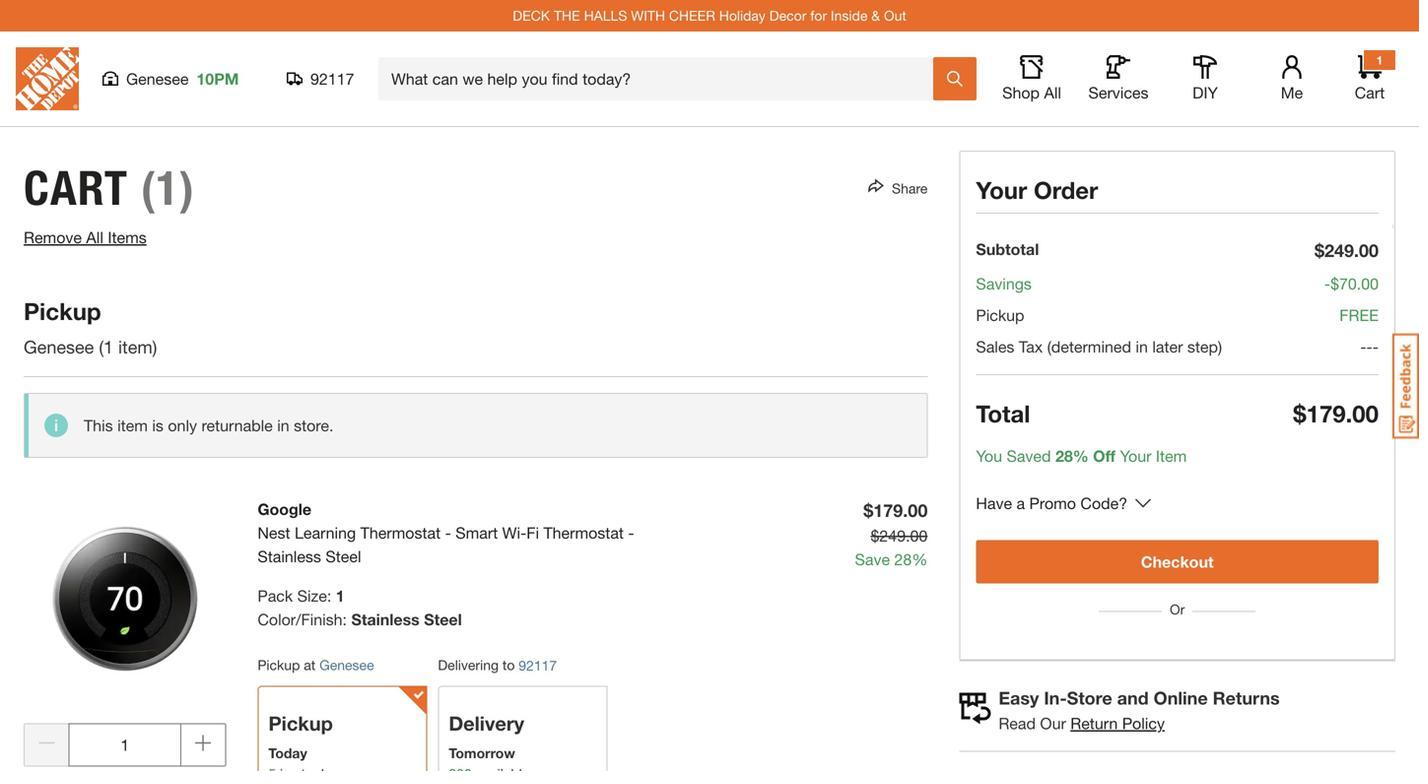 Task type: describe. For each thing, give the bounding box(es) containing it.
-$70.00
[[1325, 275, 1379, 293]]

2 thermostat from the left
[[544, 524, 624, 543]]

store.
[[294, 417, 334, 435]]

remove all items
[[24, 228, 147, 247]]

halls
[[584, 7, 627, 24]]

92117 link
[[519, 656, 557, 677]]

at
[[304, 658, 316, 674]]

color/finish
[[258, 611, 343, 629]]

$249.00 inside $179.00 $249.00 save 28%
[[871, 527, 928, 546]]

items
[[108, 228, 147, 247]]

read
[[999, 715, 1036, 733]]

item
[[1156, 447, 1187, 466]]

deck
[[513, 7, 550, 24]]

returnable
[[202, 417, 273, 435]]

checkout button
[[976, 541, 1379, 584]]

1 horizontal spatial your
[[1120, 447, 1152, 466]]

0 vertical spatial item
[[118, 337, 153, 358]]

tomorrow
[[449, 746, 515, 762]]

policy
[[1123, 715, 1165, 733]]

0 vertical spatial 28%
[[1056, 447, 1089, 466]]

services button
[[1087, 55, 1151, 103]]

you saved 28% off your item
[[976, 447, 1187, 466]]

learning
[[295, 524, 356, 543]]

promo
[[1030, 494, 1077, 513]]

sales tax (determined in later step)
[[976, 338, 1223, 356]]

tax
[[1019, 338, 1043, 356]]

is
[[152, 417, 164, 435]]

pack
[[258, 587, 293, 606]]

total
[[976, 400, 1031, 428]]

savings
[[976, 275, 1032, 293]]

code?
[[1081, 494, 1128, 513]]

genesee for genesee ( 1 item )
[[24, 337, 94, 358]]

shop all button
[[1001, 55, 1064, 103]]

feedback link image
[[1393, 333, 1420, 440]]

later
[[1153, 338, 1183, 356]]

---
[[1361, 338, 1379, 356]]

1 horizontal spatial in
[[1136, 338, 1148, 356]]

smart
[[456, 524, 498, 543]]

genesee 10pm
[[126, 70, 239, 88]]

free
[[1340, 306, 1379, 325]]

your order
[[976, 176, 1099, 204]]

to
[[503, 658, 515, 674]]

order
[[1034, 176, 1099, 204]]

size
[[297, 587, 327, 606]]

0 horizontal spatial your
[[976, 176, 1028, 204]]

diy button
[[1174, 55, 1237, 103]]

only
[[168, 417, 197, 435]]

easy
[[999, 688, 1039, 709]]

sales
[[976, 338, 1015, 356]]

pickup left at
[[258, 658, 300, 674]]

saved
[[1007, 447, 1051, 466]]

pickup up genesee ( 1 item )
[[24, 297, 101, 325]]

stainless inside google nest learning thermostat - smart wi-fi thermostat - stainless steel
[[258, 548, 321, 566]]

10pm
[[197, 70, 239, 88]]

28% inside $179.00 $249.00 save 28%
[[895, 551, 928, 569]]

(
[[99, 337, 104, 358]]

decor
[[770, 7, 807, 24]]

92117 button
[[287, 69, 355, 89]]

cart
[[1355, 83, 1385, 102]]

cart
[[24, 160, 128, 217]]

0 horizontal spatial :
[[327, 587, 332, 606]]

have
[[976, 494, 1013, 513]]

1 inside pack size : 1 color/finish : stainless steel
[[336, 587, 345, 606]]

remove all items link
[[24, 228, 147, 247]]

genesee ( 1 item )
[[24, 337, 162, 358]]

increment image
[[195, 736, 211, 752]]

online
[[1154, 688, 1208, 709]]

all for remove
[[86, 228, 103, 247]]

pickup up today
[[268, 712, 333, 736]]

share
[[892, 180, 928, 196]]

delivering to 92117
[[438, 658, 557, 674]]

with
[[631, 7, 665, 24]]

$70.00
[[1331, 275, 1379, 293]]

pickup at genesee
[[258, 658, 374, 674]]

pickup down savings
[[976, 306, 1025, 325]]

1 inside cart 1
[[1377, 53, 1383, 67]]



Task type: vqa. For each thing, say whether or not it's contained in the screenshot.
Return Policy link
yes



Task type: locate. For each thing, give the bounding box(es) containing it.
nest
[[258, 524, 290, 543]]

1 horizontal spatial 28%
[[1056, 447, 1089, 466]]

product image
[[24, 498, 226, 700]]

28%
[[1056, 447, 1089, 466], [895, 551, 928, 569]]

return
[[1071, 715, 1118, 733]]

the
[[554, 7, 580, 24]]

decrement image
[[39, 736, 54, 752]]

a
[[1017, 494, 1025, 513]]

0 vertical spatial genesee
[[126, 70, 189, 88]]

0 horizontal spatial steel
[[326, 548, 361, 566]]

0 horizontal spatial all
[[86, 228, 103, 247]]

and
[[1118, 688, 1149, 709]]

cart 1
[[1355, 53, 1385, 102]]

1 horizontal spatial genesee
[[126, 70, 189, 88]]

easy in-store and online returns read our return policy
[[999, 688, 1280, 733]]

0 horizontal spatial 92117
[[311, 70, 354, 88]]

item inside 'alert'
[[117, 417, 148, 435]]

(determined
[[1048, 338, 1132, 356]]

(1)
[[141, 160, 195, 217]]

92117 inside delivering to 92117
[[519, 658, 557, 674]]

for
[[811, 7, 827, 24]]

0 vertical spatial 1
[[1377, 53, 1383, 67]]

your up the subtotal
[[976, 176, 1028, 204]]

0 horizontal spatial 1
[[104, 337, 113, 358]]

1 horizontal spatial $249.00
[[1315, 240, 1379, 261]]

all for shop
[[1044, 83, 1062, 102]]

1 vertical spatial in
[[277, 417, 289, 435]]

$179.00 for $179.00 $249.00 save 28%
[[864, 500, 928, 522]]

have a promo code? link
[[976, 492, 1128, 517]]

google
[[258, 500, 312, 519]]

shop all
[[1003, 83, 1062, 102]]

store
[[1067, 688, 1113, 709]]

1 vertical spatial your
[[1120, 447, 1152, 466]]

genesee
[[126, 70, 189, 88], [24, 337, 94, 358], [320, 658, 374, 674]]

1 horizontal spatial thermostat
[[544, 524, 624, 543]]

google nest learning thermostat - smart wi-fi thermostat - stainless steel
[[258, 500, 635, 566]]

return policy link
[[1071, 715, 1165, 733]]

$179.00 up save
[[864, 500, 928, 522]]

item
[[118, 337, 153, 358], [117, 417, 148, 435]]

0 vertical spatial steel
[[326, 548, 361, 566]]

this item is only returnable in store. alert
[[24, 393, 928, 458]]

1 right size
[[336, 587, 345, 606]]

None text field
[[69, 724, 181, 767]]

0 vertical spatial $179.00
[[1294, 400, 1379, 428]]

1 horizontal spatial 1
[[336, 587, 345, 606]]

1 vertical spatial $249.00
[[871, 527, 928, 546]]

all
[[1044, 83, 1062, 102], [86, 228, 103, 247]]

$249.00 up -$70.00
[[1315, 240, 1379, 261]]

1 vertical spatial item
[[117, 417, 148, 435]]

steel inside pack size : 1 color/finish : stainless steel
[[424, 611, 462, 629]]

out
[[884, 7, 907, 24]]

: up genesee button at the left
[[343, 611, 347, 629]]

1 horizontal spatial steel
[[424, 611, 462, 629]]

stainless
[[258, 548, 321, 566], [351, 611, 420, 629]]

cart (1)
[[24, 160, 195, 217]]

1 vertical spatial 92117
[[519, 658, 557, 674]]

in left later
[[1136, 338, 1148, 356]]

pickup
[[24, 297, 101, 325], [976, 306, 1025, 325], [258, 658, 300, 674], [268, 712, 333, 736]]

deck the halls with cheer holiday decor for inside & out link
[[513, 7, 907, 24]]

1 up the cart
[[1377, 53, 1383, 67]]

fi
[[527, 524, 539, 543]]

$179.00 $249.00 save 28%
[[855, 500, 928, 569]]

2 horizontal spatial 1
[[1377, 53, 1383, 67]]

subtotal
[[976, 240, 1039, 259]]

:
[[327, 587, 332, 606], [343, 611, 347, 629]]

$249.00 up save
[[871, 527, 928, 546]]

1 horizontal spatial stainless
[[351, 611, 420, 629]]

1 vertical spatial $179.00
[[864, 500, 928, 522]]

&
[[872, 7, 880, 24]]

inside
[[831, 7, 868, 24]]

0 vertical spatial all
[[1044, 83, 1062, 102]]

0 vertical spatial :
[[327, 587, 332, 606]]

all right shop
[[1044, 83, 1062, 102]]

thermostat right learning
[[360, 524, 441, 543]]

shop
[[1003, 83, 1040, 102]]

0 horizontal spatial $179.00
[[864, 500, 928, 522]]

0 horizontal spatial genesee
[[24, 337, 94, 358]]

delivery
[[449, 712, 524, 736]]

stainless inside pack size : 1 color/finish : stainless steel
[[351, 611, 420, 629]]

save
[[855, 551, 890, 569]]

)
[[153, 337, 157, 358]]

1 horizontal spatial :
[[343, 611, 347, 629]]

diy
[[1193, 83, 1218, 102]]

me button
[[1261, 55, 1324, 103]]

steel up the delivering at the bottom left
[[424, 611, 462, 629]]

0 horizontal spatial stainless
[[258, 548, 321, 566]]

item right (
[[118, 337, 153, 358]]

1
[[1377, 53, 1383, 67], [104, 337, 113, 358], [336, 587, 345, 606]]

returns
[[1213, 688, 1280, 709]]

28% right save
[[895, 551, 928, 569]]

today
[[268, 746, 307, 762]]

$179.00 down ---
[[1294, 400, 1379, 428]]

me
[[1281, 83, 1304, 102]]

holiday
[[719, 7, 766, 24]]

0 vertical spatial stainless
[[258, 548, 321, 566]]

1 horizontal spatial 92117
[[519, 658, 557, 674]]

0 vertical spatial in
[[1136, 338, 1148, 356]]

1 vertical spatial stainless
[[351, 611, 420, 629]]

steel
[[326, 548, 361, 566], [424, 611, 462, 629]]

0 vertical spatial $249.00
[[1315, 240, 1379, 261]]

genesee button
[[320, 658, 374, 674]]

1 vertical spatial steel
[[424, 611, 462, 629]]

in-
[[1044, 688, 1067, 709]]

have a promo code?
[[976, 494, 1128, 513]]

0 vertical spatial 92117
[[311, 70, 354, 88]]

1 horizontal spatial all
[[1044, 83, 1062, 102]]

2 vertical spatial 1
[[336, 587, 345, 606]]

1 horizontal spatial $179.00
[[1294, 400, 1379, 428]]

2 horizontal spatial genesee
[[320, 658, 374, 674]]

you
[[976, 447, 1003, 466]]

stainless down nest
[[258, 548, 321, 566]]

1 vertical spatial :
[[343, 611, 347, 629]]

all left 'items'
[[86, 228, 103, 247]]

stainless up genesee button at the left
[[351, 611, 420, 629]]

: up "color/finish"
[[327, 587, 332, 606]]

pack size : 1 color/finish : stainless steel
[[258, 587, 462, 629]]

steel inside google nest learning thermostat - smart wi-fi thermostat - stainless steel
[[326, 548, 361, 566]]

your right off
[[1120, 447, 1152, 466]]

genesee left (
[[24, 337, 94, 358]]

item left is
[[117, 417, 148, 435]]

cheer
[[669, 7, 716, 24]]

1 vertical spatial 28%
[[895, 551, 928, 569]]

genesee for genesee 10pm
[[126, 70, 189, 88]]

1 left )
[[104, 337, 113, 358]]

share link
[[884, 180, 928, 196]]

What can we help you find today? search field
[[391, 58, 933, 100]]

92117 inside button
[[311, 70, 354, 88]]

$249.00
[[1315, 240, 1379, 261], [871, 527, 928, 546]]

in
[[1136, 338, 1148, 356], [277, 417, 289, 435]]

step)
[[1188, 338, 1223, 356]]

remove
[[24, 228, 82, 247]]

0 vertical spatial your
[[976, 176, 1028, 204]]

our
[[1040, 715, 1067, 733]]

in inside this item is only returnable in store. 'alert'
[[277, 417, 289, 435]]

checkout
[[1141, 553, 1214, 572]]

0 horizontal spatial $249.00
[[871, 527, 928, 546]]

steel down learning
[[326, 548, 361, 566]]

$179.00 for $179.00
[[1294, 400, 1379, 428]]

1 vertical spatial 1
[[104, 337, 113, 358]]

off
[[1093, 447, 1116, 466]]

in left store.
[[277, 417, 289, 435]]

this item is only returnable in store.
[[84, 417, 334, 435]]

this
[[84, 417, 113, 435]]

1 vertical spatial all
[[86, 228, 103, 247]]

$179.00
[[1294, 400, 1379, 428], [864, 500, 928, 522]]

genesee left 10pm
[[126, 70, 189, 88]]

28% left off
[[1056, 447, 1089, 466]]

0 horizontal spatial thermostat
[[360, 524, 441, 543]]

all inside button
[[1044, 83, 1062, 102]]

or
[[1163, 602, 1193, 618]]

genesee right at
[[320, 658, 374, 674]]

wi-
[[502, 524, 527, 543]]

2 vertical spatial genesee
[[320, 658, 374, 674]]

deck the halls with cheer holiday decor for inside & out
[[513, 7, 907, 24]]

$179.00 inside $179.00 $249.00 save 28%
[[864, 500, 928, 522]]

delivering
[[438, 658, 499, 674]]

0 horizontal spatial in
[[277, 417, 289, 435]]

the home depot logo image
[[16, 47, 79, 110]]

1 vertical spatial genesee
[[24, 337, 94, 358]]

0 horizontal spatial 28%
[[895, 551, 928, 569]]

1 thermostat from the left
[[360, 524, 441, 543]]

services
[[1089, 83, 1149, 102]]

thermostat right 'fi'
[[544, 524, 624, 543]]



